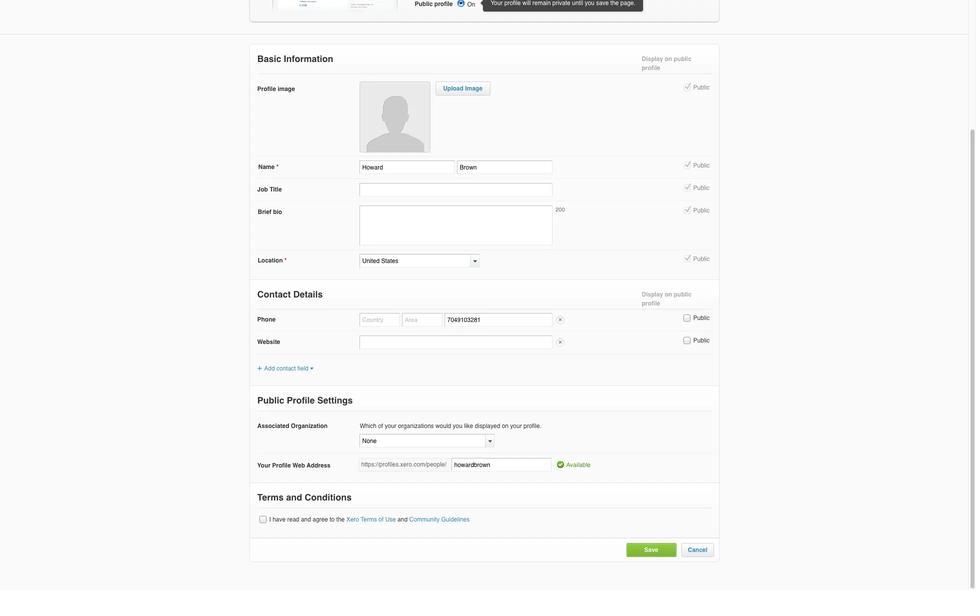 Task type: describe. For each thing, give the bounding box(es) containing it.
xero terms of use link
[[347, 517, 396, 524]]

like
[[465, 423, 474, 430]]

upload
[[444, 85, 464, 92]]

Last text field
[[457, 161, 553, 174]]

title
[[270, 186, 282, 193]]

upload image
[[444, 85, 483, 92]]

web
[[293, 463, 305, 470]]

basic information
[[258, 54, 334, 64]]

the
[[337, 517, 345, 524]]

basic
[[258, 54, 282, 64]]

display on public profile for basic information
[[642, 56, 692, 72]]

associated
[[258, 423, 290, 430]]

have
[[273, 517, 286, 524]]

displayed
[[475, 423, 501, 430]]

i
[[270, 517, 271, 524]]

your
[[258, 463, 271, 470]]

name
[[259, 164, 275, 171]]

Brief bio text field
[[360, 206, 553, 246]]

profile for your profile web address
[[272, 463, 291, 470]]

4 public button from the top
[[683, 206, 692, 215]]

cancel button
[[688, 547, 708, 554]]

public profile
[[415, 1, 453, 8]]

phone
[[258, 316, 276, 323]]

associated organization
[[258, 423, 328, 430]]

profile image
[[258, 86, 295, 93]]

2 your from the left
[[511, 423, 522, 430]]

0 vertical spatial profile
[[435, 1, 453, 8]]

you
[[453, 423, 463, 430]]

profile for contact details
[[642, 300, 661, 307]]

bio
[[273, 209, 282, 216]]

1 public button from the top
[[683, 83, 692, 92]]

address
[[307, 463, 331, 470]]

website
[[258, 339, 280, 346]]

display for details
[[642, 291, 664, 298]]

information
[[284, 54, 334, 64]]

off
[[491, 1, 499, 8]]

i have read and agree to the xero terms of use and community guidelines
[[270, 517, 470, 524]]

public for basic information
[[674, 56, 692, 63]]

2 vertical spatial on
[[502, 423, 509, 430]]

to
[[330, 517, 335, 524]]

contact details
[[258, 289, 323, 300]]

6 public button from the top
[[683, 314, 692, 323]]

public for contact details
[[674, 291, 692, 298]]

1 vertical spatial of
[[379, 517, 384, 524]]

brief bio
[[258, 209, 282, 216]]

add contact field button
[[258, 365, 314, 372]]

brief
[[258, 209, 272, 216]]

xero
[[347, 517, 359, 524]]

3 public button from the top
[[683, 184, 692, 193]]

1 your from the left
[[385, 423, 397, 430]]

on for details
[[665, 291, 673, 298]]

upload image button
[[444, 85, 483, 92]]

Area text field
[[402, 313, 443, 327]]

guidelines
[[442, 517, 470, 524]]

Off button
[[480, 0, 489, 7]]

image
[[278, 86, 295, 93]]

profile.
[[524, 423, 542, 430]]

image
[[466, 85, 483, 92]]

0 vertical spatial profile
[[258, 86, 276, 93]]



Task type: locate. For each thing, give the bounding box(es) containing it.
job title
[[258, 186, 282, 193]]

display for information
[[642, 56, 664, 63]]

terms up i
[[258, 493, 284, 503]]

1 vertical spatial public
[[674, 291, 692, 298]]

your
[[385, 423, 397, 430], [511, 423, 522, 430]]

public
[[415, 1, 433, 8], [694, 84, 710, 91], [694, 162, 710, 169], [694, 185, 710, 192], [694, 207, 710, 214], [694, 256, 710, 263], [694, 315, 710, 322], [694, 337, 710, 344], [258, 396, 285, 406]]

200
[[556, 207, 565, 213]]

1 horizontal spatial terms
[[361, 517, 377, 524]]

community guidelines link
[[410, 517, 470, 524]]

your left profile.
[[511, 423, 522, 430]]

None text field
[[360, 336, 553, 349], [452, 459, 552, 472], [360, 336, 553, 349], [452, 459, 552, 472]]

None text field
[[360, 183, 553, 197], [360, 435, 486, 448], [360, 183, 553, 197], [360, 435, 486, 448]]

and up read
[[286, 493, 302, 503]]

1 public from the top
[[674, 56, 692, 63]]

0 vertical spatial of
[[378, 423, 383, 430]]

1 vertical spatial display
[[642, 291, 664, 298]]

Public button
[[683, 83, 692, 92], [683, 161, 692, 170], [683, 184, 692, 193], [683, 206, 692, 215], [683, 255, 692, 264], [683, 314, 692, 323], [683, 336, 692, 345]]

profile for basic information
[[642, 65, 661, 72]]

el image
[[310, 367, 314, 371]]

add contact field
[[264, 365, 309, 372]]

1 display on public profile from the top
[[642, 56, 692, 72]]

on
[[665, 56, 673, 63], [665, 291, 673, 298], [502, 423, 509, 430]]

On button
[[457, 0, 466, 7]]

public
[[674, 56, 692, 63], [674, 291, 692, 298]]

and
[[286, 493, 302, 503], [301, 517, 311, 524], [398, 517, 408, 524]]

of right which at the left
[[378, 423, 383, 430]]

display
[[642, 56, 664, 63], [642, 291, 664, 298]]

location
[[258, 257, 283, 264]]

0 vertical spatial terms
[[258, 493, 284, 503]]

0 vertical spatial display
[[642, 56, 664, 63]]

on
[[468, 1, 476, 8]]

1 vertical spatial terms
[[361, 517, 377, 524]]

which of your organizations would you like displayed on your profile.
[[360, 423, 542, 430]]

0 vertical spatial on
[[665, 56, 673, 63]]

profile up associated organization
[[287, 396, 315, 406]]

contact
[[277, 365, 296, 372]]

agree
[[313, 517, 328, 524]]

terms right xero
[[361, 517, 377, 524]]

profile left image
[[258, 86, 276, 93]]

organizations
[[398, 423, 434, 430]]

on for information
[[665, 56, 673, 63]]

read
[[288, 517, 300, 524]]

of
[[378, 423, 383, 430], [379, 517, 384, 524]]

2 display on public profile from the top
[[642, 291, 692, 307]]

2 public button from the top
[[683, 161, 692, 170]]

and right read
[[301, 517, 311, 524]]

organization
[[291, 423, 328, 430]]

conditions
[[305, 493, 352, 503]]

your right which at the left
[[385, 423, 397, 430]]

settings
[[318, 396, 353, 406]]

1 vertical spatial profile
[[287, 396, 315, 406]]

Location text field
[[360, 254, 471, 268]]

1 vertical spatial display on public profile
[[642, 291, 692, 307]]

contact
[[258, 289, 291, 300]]

which
[[360, 423, 377, 430]]

save
[[645, 547, 659, 554]]

would
[[436, 423, 452, 430]]

1 vertical spatial profile
[[642, 65, 661, 72]]

0 horizontal spatial your
[[385, 423, 397, 430]]

use
[[386, 517, 396, 524]]

of left use
[[379, 517, 384, 524]]

and right use
[[398, 517, 408, 524]]

0 vertical spatial public
[[674, 56, 692, 63]]

community
[[410, 517, 440, 524]]

your profile web address
[[258, 463, 331, 470]]

7 public button from the top
[[683, 336, 692, 345]]

save button
[[645, 547, 659, 554]]

add
[[264, 365, 275, 372]]

5 public button from the top
[[683, 255, 692, 264]]

details
[[294, 289, 323, 300]]

Name text field
[[360, 161, 455, 174]]

profile
[[435, 1, 453, 8], [642, 65, 661, 72], [642, 300, 661, 307]]

https://profiles.xero.com/people/
[[362, 462, 447, 469]]

cancel
[[688, 547, 708, 554]]

profile for public profile settings
[[287, 396, 315, 406]]

terms and conditions
[[258, 493, 352, 503]]

1 vertical spatial on
[[665, 291, 673, 298]]

public profile settings
[[258, 396, 353, 406]]

2 public from the top
[[674, 291, 692, 298]]

available
[[567, 462, 591, 469]]

1 display from the top
[[642, 56, 664, 63]]

2 vertical spatial profile
[[642, 300, 661, 307]]

display on public profile
[[642, 56, 692, 72], [642, 291, 692, 307]]

1 horizontal spatial your
[[511, 423, 522, 430]]

job
[[258, 186, 268, 193]]

None button
[[259, 516, 268, 525]]

2 vertical spatial profile
[[272, 463, 291, 470]]

0 vertical spatial display on public profile
[[642, 56, 692, 72]]

display on public profile for contact details
[[642, 291, 692, 307]]

Number text field
[[445, 313, 553, 327]]

Country text field
[[360, 313, 400, 327]]

profile
[[258, 86, 276, 93], [287, 396, 315, 406], [272, 463, 291, 470]]

profile left web
[[272, 463, 291, 470]]

terms
[[258, 493, 284, 503], [361, 517, 377, 524]]

0 horizontal spatial terms
[[258, 493, 284, 503]]

field
[[298, 365, 309, 372]]

2 display from the top
[[642, 291, 664, 298]]



Task type: vqa. For each thing, say whether or not it's contained in the screenshot.
2nd Display from the bottom
yes



